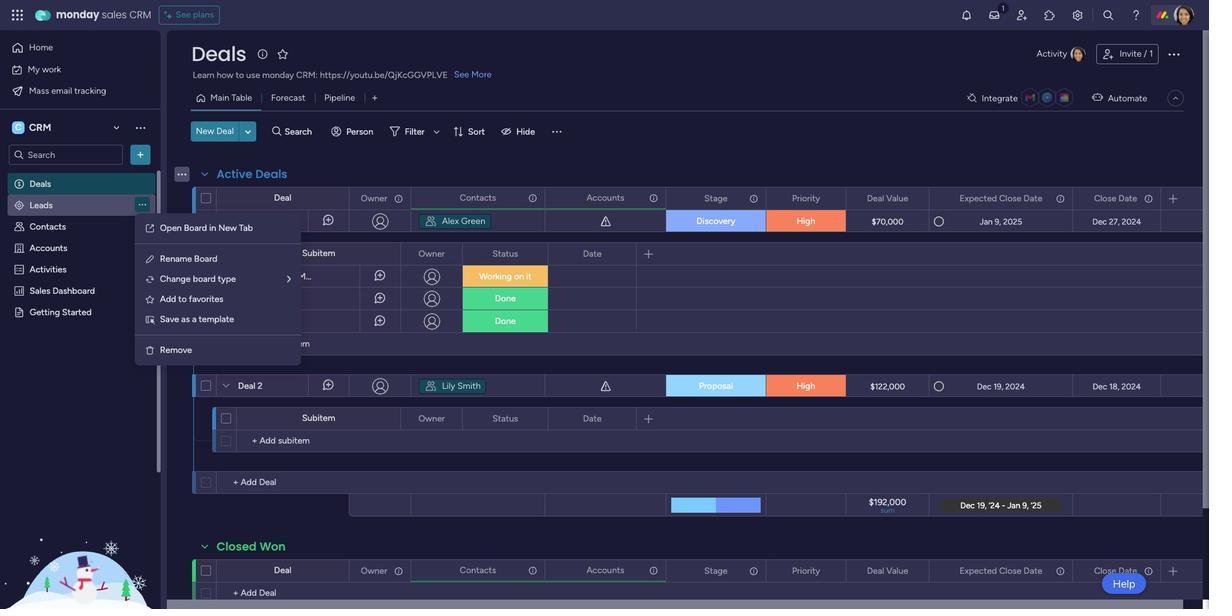 Task type: describe. For each thing, give the bounding box(es) containing it.
activities
[[30, 264, 67, 275]]

Deals field
[[188, 40, 250, 68]]

accounts inside list box
[[30, 243, 67, 253]]

table
[[231, 93, 252, 103]]

see inside see plans "button"
[[176, 9, 191, 20]]

select product image
[[11, 9, 24, 21]]

my
[[28, 64, 40, 75]]

help button
[[1102, 574, 1146, 595]]

invite
[[1120, 49, 1142, 59]]

add
[[160, 294, 176, 305]]

filter
[[405, 126, 425, 137]]

2024 for dec 18, 2024
[[1122, 382, 1141, 391]]

2024 for dec 27, 2024
[[1122, 217, 1142, 226]]

27,
[[1109, 217, 1120, 226]]

plans
[[193, 9, 214, 20]]

status for date
[[493, 248, 518, 259]]

mass
[[29, 85, 49, 96]]

learn
[[193, 70, 215, 81]]

lottie animation element
[[0, 482, 161, 610]]

sort button
[[448, 122, 493, 142]]

rename board
[[160, 254, 217, 265]]

dashboard
[[53, 285, 95, 296]]

workspace options image
[[134, 121, 147, 134]]

deal inside button
[[217, 126, 234, 137]]

deal up 3 button
[[274, 193, 291, 203]]

won
[[260, 539, 286, 555]]

1 deal value field from the top
[[864, 192, 912, 206]]

working on it
[[479, 271, 532, 282]]

crm inside "workspace selection" element
[[29, 122, 51, 134]]

new inside button
[[196, 126, 214, 137]]

Search field
[[281, 123, 319, 140]]

dec for dec 27, 2024
[[1093, 217, 1107, 226]]

Closed Won field
[[214, 539, 289, 556]]

workspace selection element
[[12, 120, 53, 135]]

show board description image
[[255, 48, 270, 60]]

0 vertical spatial monday
[[56, 8, 99, 22]]

19,
[[994, 382, 1004, 391]]

subitem for owner
[[302, 413, 335, 424]]

alex
[[442, 216, 459, 227]]

$192,000
[[869, 498, 907, 508]]

1 done from the top
[[495, 294, 516, 304]]

help
[[1113, 578, 1136, 591]]

lottie animation image
[[0, 482, 161, 610]]

main table
[[210, 93, 252, 103]]

2 stage from the top
[[705, 566, 728, 577]]

2 expected close date from the top
[[960, 566, 1043, 577]]

activity
[[1037, 49, 1068, 59]]

jan 9, 2025
[[980, 217, 1022, 226]]

1 contacts field from the top
[[457, 191, 499, 205]]

person
[[346, 126, 373, 137]]

reach out to madison
[[246, 271, 332, 282]]

status for owner
[[493, 414, 518, 424]]

add view image
[[372, 94, 377, 103]]

inbox image
[[988, 9, 1001, 21]]

+ Add Deal text field
[[223, 476, 343, 491]]

reach
[[246, 271, 270, 282]]

3 button
[[266, 210, 275, 232]]

2 close date field from the top
[[1091, 565, 1141, 579]]

accounts for 1st accounts field
[[587, 192, 625, 203]]

autopilot image
[[1092, 90, 1103, 106]]

2 deal value field from the top
[[864, 565, 912, 579]]

2 priority field from the top
[[789, 565, 823, 579]]

column information image for second close date field from the top of the page
[[1144, 567, 1154, 577]]

2 vertical spatial to
[[178, 294, 187, 305]]

proposal
[[699, 381, 733, 392]]

save as a template
[[160, 314, 234, 325]]

sales
[[30, 285, 50, 296]]

9,
[[995, 217, 1001, 226]]

favorites
[[189, 294, 223, 305]]

accounts for 2nd accounts field from the top of the page
[[587, 565, 625, 576]]

2 expected from the top
[[960, 566, 997, 577]]

2 contacts field from the top
[[457, 564, 499, 578]]

started
[[62, 307, 92, 317]]

2 high from the top
[[797, 381, 816, 392]]

c
[[15, 122, 21, 133]]

2
[[258, 381, 263, 392]]

dec 18, 2024
[[1093, 382, 1141, 391]]

alex green element
[[419, 214, 491, 229]]

work
[[42, 64, 61, 75]]

deal 2
[[238, 381, 263, 392]]

list box containing deals
[[0, 170, 161, 493]]

1 horizontal spatial deals
[[191, 40, 246, 68]]

jan
[[980, 217, 993, 226]]

mass email tracking button
[[8, 81, 135, 101]]

forecast button
[[262, 88, 315, 108]]

dec for dec 19, 2024
[[977, 382, 992, 391]]

automate
[[1108, 93, 1148, 104]]

2 stage field from the top
[[701, 565, 731, 579]]

see more link
[[453, 69, 493, 81]]

open board in new tab image
[[145, 224, 155, 234]]

discovery
[[697, 216, 736, 227]]

+ Add Deal text field
[[223, 586, 343, 602]]

svg image for alex
[[425, 215, 437, 228]]

deals inside field
[[256, 166, 288, 182]]

1 image
[[998, 1, 1009, 15]]

active
[[217, 166, 253, 182]]

open board in new tab
[[160, 223, 253, 234]]

working
[[479, 271, 512, 282]]

value for first deal value field from the top
[[887, 193, 909, 204]]

deals inside list box
[[30, 178, 51, 189]]

/
[[1144, 49, 1147, 59]]

1 vertical spatial new
[[218, 223, 237, 234]]

as
[[181, 314, 190, 325]]

deal value for second deal value field from the top of the page
[[867, 566, 909, 577]]

2 priority from the top
[[792, 566, 820, 577]]

status field for owner
[[490, 247, 521, 261]]

2 accounts field from the top
[[584, 564, 628, 578]]

see inside learn how to use monday crm: https://youtu.be/qjkcggvplve see more
[[454, 69, 469, 80]]

1 date field from the top
[[580, 247, 605, 261]]

contacts inside list box
[[30, 221, 66, 232]]

home
[[29, 42, 53, 53]]

18,
[[1109, 382, 1120, 391]]

public board image
[[13, 306, 25, 318]]

save as a template image
[[145, 315, 155, 325]]

2024 for dec 19, 2024
[[1006, 382, 1025, 391]]

active deals
[[217, 166, 288, 182]]

arrow down image
[[429, 124, 444, 139]]

1 high from the top
[[797, 216, 816, 227]]

see plans
[[176, 9, 214, 20]]

filter button
[[385, 122, 444, 142]]

add to favorites
[[160, 294, 223, 305]]

pipeline
[[324, 93, 355, 103]]

closed won
[[217, 539, 286, 555]]

save
[[160, 314, 179, 325]]

tracking
[[74, 85, 106, 96]]

public dashboard image
[[13, 285, 25, 297]]

value for second deal value field from the top of the page
[[887, 566, 909, 577]]

$70,000
[[872, 217, 904, 226]]

out
[[272, 271, 286, 282]]

1 vertical spatial 1
[[258, 216, 261, 227]]

how
[[217, 70, 234, 81]]

in
[[209, 223, 216, 234]]

0 vertical spatial contacts
[[460, 192, 496, 203]]

1 stage field from the top
[[701, 192, 731, 206]]

v2 search image
[[272, 125, 281, 139]]

integrate
[[982, 93, 1018, 104]]

deal left 3 button
[[238, 216, 255, 227]]

to for out
[[288, 271, 296, 282]]

main
[[210, 93, 229, 103]]

lily smith element
[[419, 379, 486, 394]]

board
[[193, 274, 216, 285]]

open
[[160, 223, 182, 234]]



Task type: locate. For each thing, give the bounding box(es) containing it.
$122,000
[[870, 382, 905, 391]]

2024 right 18,
[[1122, 382, 1141, 391]]

a
[[192, 314, 197, 325]]

dec 27, 2024
[[1093, 217, 1142, 226]]

it
[[526, 271, 532, 282]]

1 horizontal spatial crm
[[129, 8, 151, 22]]

column information image for 1st accounts field
[[649, 193, 659, 203]]

Stage field
[[701, 192, 731, 206], [701, 565, 731, 579]]

0 vertical spatial crm
[[129, 8, 151, 22]]

deal value up $70,000
[[867, 193, 909, 204]]

list arrow image
[[287, 275, 291, 284]]

2 status field from the top
[[490, 412, 521, 426]]

0 vertical spatial value
[[887, 193, 909, 204]]

green
[[461, 216, 485, 227]]

0 vertical spatial accounts
[[587, 192, 625, 203]]

0 vertical spatial expected close date
[[960, 193, 1043, 204]]

done
[[495, 294, 516, 304], [495, 316, 516, 327]]

1 svg image from the top
[[425, 215, 437, 228]]

2 vertical spatial contacts
[[460, 565, 496, 576]]

1 horizontal spatial see
[[454, 69, 469, 80]]

subitem for date
[[302, 248, 335, 259]]

remove image
[[145, 346, 155, 356]]

1 expected close date field from the top
[[957, 192, 1046, 206]]

1 left 3 button
[[258, 216, 261, 227]]

deal down sum
[[867, 566, 884, 577]]

getting started
[[30, 307, 92, 317]]

1 horizontal spatial 1
[[1150, 49, 1153, 59]]

svg image for lily
[[425, 380, 437, 393]]

search everything image
[[1102, 9, 1115, 21]]

1 vertical spatial stage field
[[701, 565, 731, 579]]

0 horizontal spatial monday
[[56, 8, 99, 22]]

deals
[[191, 40, 246, 68], [256, 166, 288, 182], [30, 178, 51, 189]]

0 vertical spatial status field
[[490, 247, 521, 261]]

0 horizontal spatial deals
[[30, 178, 51, 189]]

dec left 18,
[[1093, 382, 1107, 391]]

2024 right 27, on the top
[[1122, 217, 1142, 226]]

1 vertical spatial close date field
[[1091, 565, 1141, 579]]

deal value field down sum
[[864, 565, 912, 579]]

dec left 27, on the top
[[1093, 217, 1107, 226]]

0 vertical spatial accounts field
[[584, 191, 628, 205]]

crm right sales
[[129, 8, 151, 22]]

monday up home button
[[56, 8, 99, 22]]

deals right active
[[256, 166, 288, 182]]

dec
[[1093, 217, 1107, 226], [977, 382, 992, 391], [1093, 382, 1107, 391]]

sales dashboard
[[30, 285, 95, 296]]

0 vertical spatial board
[[184, 223, 207, 234]]

getting
[[30, 307, 60, 317]]

0 vertical spatial expected
[[960, 193, 997, 204]]

+ Add subitem text field
[[243, 337, 375, 352]]

1 vertical spatial status field
[[490, 412, 521, 426]]

deals up how
[[191, 40, 246, 68]]

home button
[[8, 38, 135, 58]]

$192,000 sum
[[869, 498, 907, 515]]

1 vertical spatial expected
[[960, 566, 997, 577]]

1 accounts field from the top
[[584, 191, 628, 205]]

angle down image
[[245, 127, 251, 136]]

deal up $70,000
[[867, 193, 884, 204]]

status field for date
[[490, 412, 521, 426]]

2 horizontal spatial to
[[288, 271, 296, 282]]

learn how to use monday crm: https://youtu.be/qjkcggvplve see more
[[193, 69, 492, 81]]

2 status from the top
[[493, 414, 518, 424]]

hide
[[517, 126, 535, 137]]

expected close date
[[960, 193, 1043, 204], [960, 566, 1043, 577]]

1 subitem from the top
[[302, 248, 335, 259]]

to right out
[[288, 271, 296, 282]]

smith
[[458, 381, 481, 392]]

1 vertical spatial contacts
[[30, 221, 66, 232]]

0 vertical spatial high
[[797, 216, 816, 227]]

hide button
[[496, 122, 543, 142]]

board up board
[[194, 254, 217, 265]]

stage
[[705, 193, 728, 204], [705, 566, 728, 577]]

Deal Value field
[[864, 192, 912, 206], [864, 565, 912, 579]]

1 vertical spatial contacts field
[[457, 564, 499, 578]]

dec for dec 18, 2024
[[1093, 382, 1107, 391]]

options image
[[134, 149, 147, 161], [527, 187, 536, 209], [748, 188, 757, 209], [1055, 188, 1064, 209], [445, 243, 454, 265], [445, 408, 454, 430], [619, 408, 627, 430], [748, 561, 757, 582], [911, 561, 920, 582], [1143, 561, 1152, 582]]

subitem up + add subitem text box
[[302, 413, 335, 424]]

0 vertical spatial expected close date field
[[957, 192, 1046, 206]]

2 horizontal spatial deals
[[256, 166, 288, 182]]

see left 'plans'
[[176, 9, 191, 20]]

Owner field
[[358, 192, 391, 206], [415, 247, 448, 261], [415, 412, 448, 426], [358, 565, 391, 579]]

0 vertical spatial deal value
[[867, 193, 909, 204]]

column information image for first contacts field from the bottom
[[528, 566, 538, 576]]

1 vertical spatial expected close date
[[960, 566, 1043, 577]]

option
[[0, 172, 161, 175]]

0 vertical spatial close date
[[1094, 193, 1138, 204]]

madison
[[298, 271, 332, 282]]

1 vertical spatial stage
[[705, 566, 728, 577]]

new
[[196, 126, 214, 137], [218, 223, 237, 234]]

main table button
[[191, 88, 262, 108]]

0 vertical spatial stage field
[[701, 192, 731, 206]]

rename board image
[[145, 254, 155, 265]]

contacts
[[460, 192, 496, 203], [30, 221, 66, 232], [460, 565, 496, 576]]

1 vertical spatial monday
[[262, 70, 294, 81]]

1 vertical spatial svg image
[[425, 380, 437, 393]]

new deal
[[196, 126, 234, 137]]

0 vertical spatial priority field
[[789, 192, 823, 206]]

2024 right 19,
[[1006, 382, 1025, 391]]

add to favorites image
[[277, 48, 289, 60], [145, 295, 155, 305]]

0 vertical spatial priority
[[792, 193, 820, 204]]

board for open
[[184, 223, 207, 234]]

Active Deals field
[[214, 166, 291, 183]]

template
[[199, 314, 234, 325]]

1 vertical spatial date field
[[580, 412, 605, 426]]

lily smith
[[442, 381, 481, 392]]

deal value down sum
[[867, 566, 909, 577]]

Contacts field
[[457, 191, 499, 205], [457, 564, 499, 578]]

0 vertical spatial stage
[[705, 193, 728, 204]]

closed
[[217, 539, 257, 555]]

my work button
[[8, 60, 135, 80]]

deal up + add deal text field
[[274, 566, 291, 576]]

invite members image
[[1016, 9, 1029, 21]]

monday sales crm
[[56, 8, 151, 22]]

owner
[[361, 193, 387, 204], [419, 248, 445, 259], [419, 414, 445, 424], [361, 566, 387, 577]]

2 subitem from the top
[[302, 413, 335, 424]]

board
[[184, 223, 207, 234], [194, 254, 217, 265]]

workspace image
[[12, 121, 25, 135]]

see left more
[[454, 69, 469, 80]]

2 deal value from the top
[[867, 566, 909, 577]]

1 vertical spatial accounts field
[[584, 564, 628, 578]]

apps image
[[1044, 9, 1056, 21]]

1 priority from the top
[[792, 193, 820, 204]]

invite / 1
[[1120, 49, 1153, 59]]

2 done from the top
[[495, 316, 516, 327]]

1 expected from the top
[[960, 193, 997, 204]]

leads
[[30, 200, 53, 210]]

1 close date from the top
[[1094, 193, 1138, 204]]

board left in
[[184, 223, 207, 234]]

1 status from the top
[[493, 248, 518, 259]]

1 deal value from the top
[[867, 193, 909, 204]]

Date field
[[580, 247, 605, 261], [580, 412, 605, 426]]

1 vertical spatial see
[[454, 69, 469, 80]]

accounts
[[587, 192, 625, 203], [30, 243, 67, 253], [587, 565, 625, 576]]

0 horizontal spatial to
[[178, 294, 187, 305]]

0 vertical spatial see
[[176, 9, 191, 20]]

monday inside learn how to use monday crm: https://youtu.be/qjkcggvplve see more
[[262, 70, 294, 81]]

1 vertical spatial done
[[495, 316, 516, 327]]

Search in workspace field
[[26, 148, 105, 162]]

2 value from the top
[[887, 566, 909, 577]]

svg image inside lily smith element
[[425, 380, 437, 393]]

1 vertical spatial crm
[[29, 122, 51, 134]]

person button
[[326, 122, 381, 142]]

0 horizontal spatial add to favorites image
[[145, 295, 155, 305]]

1 vertical spatial to
[[288, 271, 296, 282]]

close
[[999, 193, 1022, 204], [1094, 193, 1117, 204], [999, 566, 1022, 577], [1094, 566, 1117, 577]]

deal left angle down icon
[[217, 126, 234, 137]]

column information image
[[528, 193, 538, 203], [649, 193, 659, 203], [394, 194, 404, 204], [528, 566, 538, 576], [649, 566, 659, 576], [1144, 567, 1154, 577]]

0 vertical spatial svg image
[[425, 215, 437, 228]]

0 horizontal spatial new
[[196, 126, 214, 137]]

0 vertical spatial add to favorites image
[[277, 48, 289, 60]]

Status field
[[490, 247, 521, 261], [490, 412, 521, 426]]

0 vertical spatial deal value field
[[864, 192, 912, 206]]

deal value
[[867, 193, 909, 204], [867, 566, 909, 577]]

1 vertical spatial accounts
[[30, 243, 67, 253]]

activity button
[[1032, 44, 1092, 64]]

column information image
[[749, 194, 759, 204], [1056, 194, 1066, 204], [1144, 194, 1154, 204], [394, 567, 404, 577], [749, 567, 759, 577], [1056, 567, 1066, 577]]

crm:
[[296, 70, 318, 81]]

value down sum
[[887, 566, 909, 577]]

deal value field up $70,000
[[864, 192, 912, 206]]

Accounts field
[[584, 191, 628, 205], [584, 564, 628, 578]]

0 vertical spatial status
[[493, 248, 518, 259]]

1 vertical spatial close date
[[1094, 566, 1138, 577]]

mass email tracking
[[29, 85, 106, 96]]

1 right "/"
[[1150, 49, 1153, 59]]

forecast
[[271, 93, 305, 103]]

new deal button
[[191, 122, 239, 142]]

1 value from the top
[[887, 193, 909, 204]]

1 vertical spatial subitem
[[302, 413, 335, 424]]

deal 1
[[238, 216, 261, 227]]

0 vertical spatial 1
[[1150, 49, 1153, 59]]

2 date field from the top
[[580, 412, 605, 426]]

notifications image
[[961, 9, 973, 21]]

to left use
[[236, 70, 244, 81]]

1 horizontal spatial new
[[218, 223, 237, 234]]

to for how
[[236, 70, 244, 81]]

1 vertical spatial status
[[493, 414, 518, 424]]

2025
[[1003, 217, 1022, 226]]

remove
[[160, 345, 192, 356]]

add to favorites image right show board description image
[[277, 48, 289, 60]]

Expected Close Date field
[[957, 192, 1046, 206], [957, 565, 1046, 579]]

sort
[[468, 126, 485, 137]]

date
[[1024, 193, 1043, 204], [1119, 193, 1138, 204], [583, 248, 602, 259], [583, 414, 602, 424], [1024, 566, 1043, 577], [1119, 566, 1138, 577]]

1 vertical spatial priority
[[792, 566, 820, 577]]

deal left "2"
[[238, 381, 255, 392]]

svg image left lily in the bottom of the page
[[425, 380, 437, 393]]

list box
[[0, 170, 161, 493]]

lily
[[442, 381, 455, 392]]

more
[[471, 69, 492, 80]]

status
[[493, 248, 518, 259], [493, 414, 518, 424]]

help image
[[1130, 9, 1143, 21]]

1 vertical spatial expected close date field
[[957, 565, 1046, 579]]

2024
[[1122, 217, 1142, 226], [1006, 382, 1025, 391], [1122, 382, 1141, 391]]

1 vertical spatial value
[[887, 566, 909, 577]]

change
[[160, 274, 191, 285]]

crm right workspace image at the top of the page
[[29, 122, 51, 134]]

deal value for first deal value field from the top
[[867, 193, 909, 204]]

emails settings image
[[1071, 9, 1084, 21]]

value
[[887, 193, 909, 204], [887, 566, 909, 577]]

board for rename
[[194, 254, 217, 265]]

2 expected close date field from the top
[[957, 565, 1046, 579]]

1 expected close date from the top
[[960, 193, 1043, 204]]

to inside learn how to use monday crm: https://youtu.be/qjkcggvplve see more
[[236, 70, 244, 81]]

1 vertical spatial priority field
[[789, 565, 823, 579]]

0 vertical spatial close date field
[[1091, 192, 1141, 206]]

new right in
[[218, 223, 237, 234]]

1 horizontal spatial monday
[[262, 70, 294, 81]]

new down main on the left
[[196, 126, 214, 137]]

column information image for 2nd accounts field from the top of the page
[[649, 566, 659, 576]]

1 stage from the top
[[705, 193, 728, 204]]

+ Add subitem text field
[[243, 434, 375, 449]]

value up $70,000
[[887, 193, 909, 204]]

close date up help
[[1094, 566, 1138, 577]]

1 inside button
[[1150, 49, 1153, 59]]

0 horizontal spatial crm
[[29, 122, 51, 134]]

Close Date field
[[1091, 192, 1141, 206], [1091, 565, 1141, 579]]

change board type image
[[145, 275, 155, 285]]

rename
[[160, 254, 192, 265]]

alex green
[[442, 216, 485, 227]]

2 vertical spatial accounts
[[587, 565, 625, 576]]

1 vertical spatial high
[[797, 381, 816, 392]]

dapulse integrations image
[[967, 94, 977, 103]]

sum
[[881, 506, 895, 515]]

1 vertical spatial board
[[194, 254, 217, 265]]

https://youtu.be/qjkcggvplve
[[320, 70, 448, 81]]

see plans button
[[159, 6, 220, 25]]

1 close date field from the top
[[1091, 192, 1141, 206]]

collapse board header image
[[1171, 93, 1181, 103]]

1 horizontal spatial add to favorites image
[[277, 48, 289, 60]]

0 horizontal spatial see
[[176, 9, 191, 20]]

pipeline button
[[315, 88, 365, 108]]

1 status field from the top
[[490, 247, 521, 261]]

1 vertical spatial deal value
[[867, 566, 909, 577]]

close date up dec 27, 2024
[[1094, 193, 1138, 204]]

svg image inside alex green element
[[425, 215, 437, 228]]

0 horizontal spatial 1
[[258, 216, 261, 227]]

tab
[[239, 223, 253, 234]]

1 horizontal spatial to
[[236, 70, 244, 81]]

menu image
[[550, 125, 563, 138]]

svg image left alex
[[425, 215, 437, 228]]

1 vertical spatial deal value field
[[864, 565, 912, 579]]

monday up the forecast
[[262, 70, 294, 81]]

to right add
[[178, 294, 187, 305]]

close date
[[1094, 193, 1138, 204], [1094, 566, 1138, 577]]

options image
[[1167, 47, 1182, 62], [648, 187, 657, 209], [393, 188, 402, 209], [828, 188, 837, 209], [911, 188, 920, 209], [1143, 188, 1152, 209], [530, 408, 539, 430], [527, 560, 536, 582], [648, 560, 657, 582], [393, 561, 402, 582], [1055, 561, 1064, 582]]

0 vertical spatial contacts field
[[457, 191, 499, 205]]

dec left 19,
[[977, 382, 992, 391]]

james peterson image
[[1174, 5, 1194, 25]]

0 vertical spatial done
[[495, 294, 516, 304]]

0 vertical spatial new
[[196, 126, 214, 137]]

svg image
[[425, 215, 437, 228], [425, 380, 437, 393]]

Priority field
[[789, 192, 823, 206], [789, 565, 823, 579]]

2 close date from the top
[[1094, 566, 1138, 577]]

monday
[[56, 8, 99, 22], [262, 70, 294, 81]]

sales
[[102, 8, 127, 22]]

0 vertical spatial subitem
[[302, 248, 335, 259]]

deal
[[217, 126, 234, 137], [274, 193, 291, 203], [867, 193, 884, 204], [238, 216, 255, 227], [238, 381, 255, 392], [274, 566, 291, 576], [867, 566, 884, 577]]

1 priority field from the top
[[789, 192, 823, 206]]

subitem up madison
[[302, 248, 335, 259]]

0 vertical spatial to
[[236, 70, 244, 81]]

deals up leads
[[30, 178, 51, 189]]

1 vertical spatial add to favorites image
[[145, 295, 155, 305]]

add to favorites image left add
[[145, 295, 155, 305]]

3
[[269, 217, 273, 225]]

column information image for first contacts field from the top of the page
[[528, 193, 538, 203]]

0 vertical spatial date field
[[580, 247, 605, 261]]

my work
[[28, 64, 61, 75]]

2 svg image from the top
[[425, 380, 437, 393]]



Task type: vqa. For each thing, say whether or not it's contained in the screenshot.
The "Production" in test production pipeline field
no



